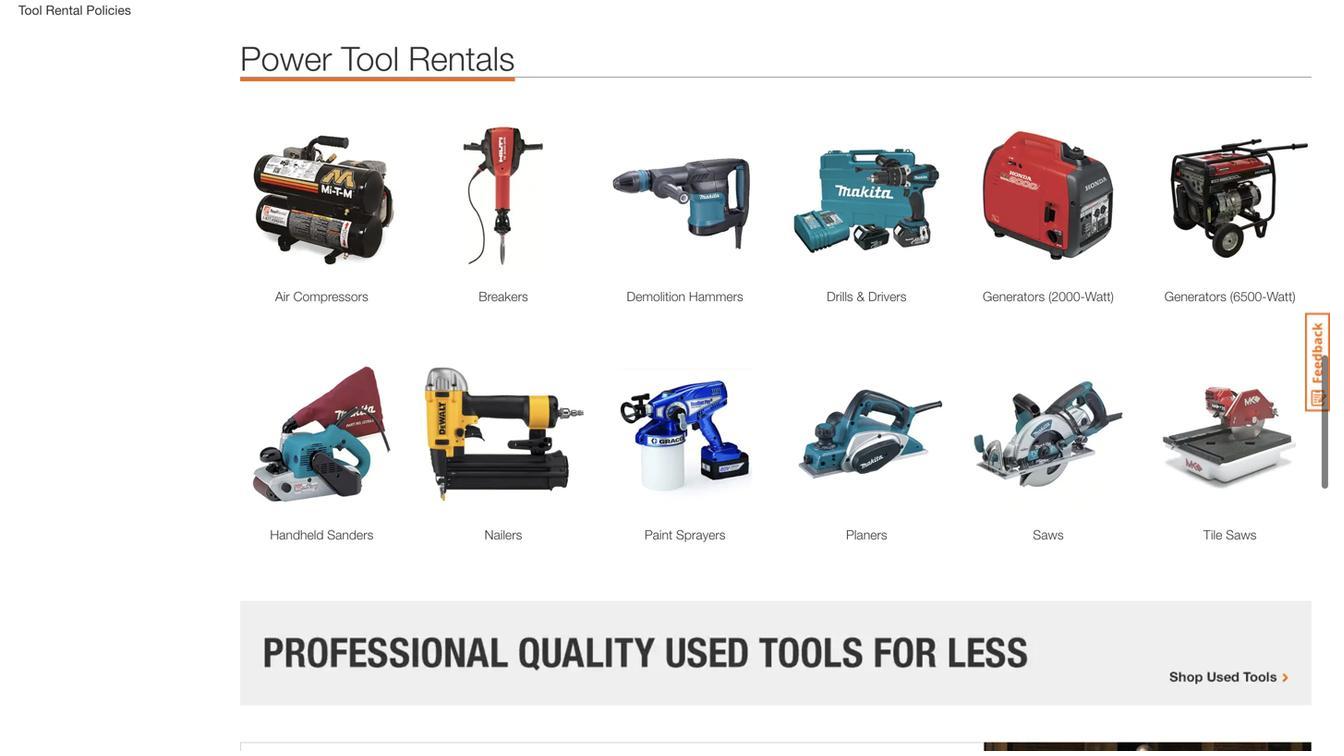 Task type: describe. For each thing, give the bounding box(es) containing it.
handheld sanders
[[270, 527, 374, 542]]

rent saws image
[[967, 353, 1130, 516]]

generators (6500-watt) link
[[1149, 287, 1312, 306]]

air
[[275, 289, 290, 304]]

rent drills & drivers image
[[785, 115, 949, 278]]

sanders
[[327, 527, 374, 542]]

generators (2000-watt) link
[[967, 287, 1130, 306]]

rent breakers image
[[422, 115, 585, 278]]

tile saws
[[1204, 527, 1257, 542]]

paint sprayers link
[[604, 525, 767, 545]]

planers
[[846, 527, 888, 542]]

generators for generators (2000-watt)
[[983, 289, 1045, 304]]

generators for generators (6500-watt)
[[1165, 289, 1227, 304]]

rental
[[46, 2, 83, 17]]

nailers link
[[422, 525, 585, 545]]

drills
[[827, 289, 854, 304]]

compressors
[[293, 289, 368, 304]]

planers link
[[785, 525, 949, 545]]

tile saws link
[[1149, 525, 1312, 545]]

watt) for (2000-
[[1086, 289, 1114, 304]]

&
[[857, 289, 865, 304]]

handheld sanders link
[[240, 525, 404, 545]]

breakers
[[479, 289, 528, 304]]

0 horizontal spatial tool
[[18, 2, 42, 17]]

generators (2000-watt)
[[983, 289, 1114, 304]]

air compressors link
[[240, 287, 404, 306]]

policies
[[86, 2, 131, 17]]

demolition
[[627, 289, 686, 304]]

hammers
[[689, 289, 744, 304]]

rent paint sprayers image
[[604, 353, 767, 516]]

generators (6500-watt)
[[1165, 289, 1296, 304]]

air compressors
[[275, 289, 368, 304]]

(2000-
[[1049, 289, 1086, 304]]

rent demolition hammers image
[[604, 115, 767, 278]]

watt) for (6500-
[[1267, 289, 1296, 304]]



Task type: locate. For each thing, give the bounding box(es) containing it.
rent tile saws image
[[1149, 353, 1312, 516]]

drills & drivers
[[827, 289, 907, 304]]

rent nailers image
[[422, 353, 585, 516]]

professional quality used tools for less > shop used tools image
[[240, 600, 1312, 706]]

sprayers
[[676, 527, 726, 542]]

generators left (2000-
[[983, 289, 1045, 304]]

rent air compressors image
[[240, 115, 404, 278]]

tool right power
[[341, 38, 399, 78]]

generators
[[983, 289, 1045, 304], [1165, 289, 1227, 304]]

rent generators (6500 watts) image
[[1149, 115, 1312, 278]]

1 generators from the left
[[983, 289, 1045, 304]]

tool rental policies link
[[18, 2, 131, 17]]

feedback link image
[[1306, 312, 1331, 412]]

handheld
[[270, 527, 324, 542]]

rent planers image
[[785, 353, 949, 516]]

paint
[[645, 527, 673, 542]]

rentals
[[409, 38, 515, 78]]

breakers link
[[422, 287, 585, 306]]

2 generators from the left
[[1165, 289, 1227, 304]]

1 horizontal spatial saws
[[1227, 527, 1257, 542]]

0 vertical spatial tool
[[18, 2, 42, 17]]

1 horizontal spatial watt)
[[1267, 289, 1296, 304]]

nailers
[[485, 527, 522, 542]]

1 horizontal spatial tool
[[341, 38, 399, 78]]

drills & drivers link
[[785, 287, 949, 306]]

2 saws from the left
[[1227, 527, 1257, 542]]

1 saws from the left
[[1033, 527, 1064, 542]]

2 watt) from the left
[[1267, 289, 1296, 304]]

tile
[[1204, 527, 1223, 542]]

tool rental policies
[[18, 2, 131, 17]]

0 horizontal spatial watt)
[[1086, 289, 1114, 304]]

power tool rentals
[[240, 38, 515, 78]]

demolition hammers link
[[604, 287, 767, 306]]

0 horizontal spatial generators
[[983, 289, 1045, 304]]

saws
[[1033, 527, 1064, 542], [1227, 527, 1257, 542]]

power
[[240, 38, 332, 78]]

(6500-
[[1231, 289, 1267, 304]]

paint sprayers
[[645, 527, 726, 542]]

demolition hammers
[[627, 289, 744, 304]]

tool left rental
[[18, 2, 42, 17]]

rent handheld sanders image
[[240, 353, 404, 516]]

1 watt) from the left
[[1086, 289, 1114, 304]]

become a pro referral professional image
[[240, 743, 1312, 751]]

tool
[[18, 2, 42, 17], [341, 38, 399, 78]]

1 horizontal spatial generators
[[1165, 289, 1227, 304]]

watt)
[[1086, 289, 1114, 304], [1267, 289, 1296, 304]]

generators left (6500-
[[1165, 289, 1227, 304]]

0 horizontal spatial saws
[[1033, 527, 1064, 542]]

saws link
[[967, 525, 1130, 545]]

1 vertical spatial tool
[[341, 38, 399, 78]]

rent generators (2000-watts) image
[[967, 115, 1130, 278]]

drivers
[[869, 289, 907, 304]]



Task type: vqa. For each thing, say whether or not it's contained in the screenshot.
the bottommost 'Westwood'
no



